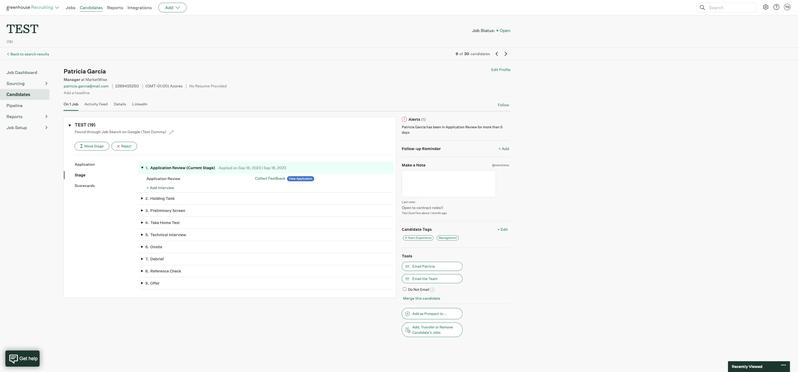 Task type: describe. For each thing, give the bounding box(es) containing it.
do not email
[[408, 288, 430, 292]]

linkedin
[[132, 102, 148, 106]]

at
[[81, 77, 85, 82]]

2 18, from the left
[[272, 166, 277, 170]]

@mentions
[[493, 163, 510, 167]]

7. debrief
[[146, 257, 164, 262]]

activity feed
[[85, 102, 108, 106]]

last
[[402, 201, 408, 204]]

0 horizontal spatial jobs
[[66, 5, 76, 10]]

do
[[408, 288, 413, 292]]

results
[[37, 52, 49, 56]]

sourcing link
[[6, 80, 47, 87]]

alerts
[[409, 117, 421, 122]]

alerts (1)
[[409, 117, 426, 122]]

patricia inside 'button'
[[423, 265, 435, 269]]

transfer
[[421, 326, 435, 330]]

candidate's
[[413, 331, 432, 335]]

follow link
[[498, 102, 510, 108]]

applied
[[219, 166, 233, 170]]

1. application review (current stage)
[[146, 166, 215, 170]]

move stage button
[[75, 142, 109, 151]]

1 vertical spatial test
[[172, 221, 180, 225]]

4
[[405, 236, 407, 240]]

jobs inside add, transfer or remove candidate's jobs
[[433, 331, 441, 335]]

+ add interview
[[147, 186, 174, 190]]

1 vertical spatial edit
[[501, 228, 508, 232]]

+ edit link
[[497, 226, 510, 233]]

linkedin link
[[132, 102, 148, 110]]

job for job setup
[[6, 125, 14, 131]]

feed
[[99, 102, 108, 106]]

0 vertical spatial on
[[122, 130, 127, 134]]

job dashboard
[[6, 70, 37, 75]]

0 vertical spatial reports
[[107, 5, 123, 10]]

patricia garcia has been in application review for more than 5 days
[[402, 125, 503, 135]]

back to search results link
[[11, 52, 49, 56]]

a for make
[[414, 163, 416, 168]]

follow-up reminder
[[402, 147, 441, 151]]

2 vertical spatial email
[[421, 288, 430, 292]]

resume
[[195, 84, 210, 89]]

stage inside stage link
[[75, 173, 85, 178]]

prospect
[[425, 312, 440, 317]]

follow
[[498, 103, 510, 107]]

patricia for patricia garcia manager at marketwise
[[64, 68, 86, 75]]

email the team
[[413, 277, 438, 281]]

7.
[[146, 257, 149, 262]]

management
[[439, 236, 457, 240]]

1 vertical spatial reports
[[6, 114, 23, 119]]

8. reference check
[[145, 269, 181, 274]]

job for job status:
[[473, 28, 480, 33]]

1 sep from the left
[[239, 166, 246, 170]]

add, transfer or remove candidate's jobs
[[413, 326, 453, 335]]

configure image
[[763, 4, 770, 10]]

make a note
[[402, 163, 426, 168]]

month
[[432, 211, 441, 215]]

found
[[75, 130, 86, 134]]

garcia for patricia garcia manager at marketwise
[[87, 68, 106, 75]]

test for test (19)
[[75, 122, 87, 128]]

offer
[[150, 281, 160, 286]]

marketwise
[[86, 77, 107, 82]]

a for add
[[72, 91, 74, 95]]

activity feed link
[[85, 102, 108, 110]]

application right view
[[297, 177, 313, 181]]

4 years experience
[[405, 236, 432, 240]]

1 horizontal spatial on
[[233, 166, 238, 170]]

application review
[[147, 177, 180, 181]]

2. holding tank
[[145, 196, 175, 201]]

3. preliminary screen
[[146, 209, 186, 213]]

add for add
[[165, 5, 174, 10]]

take
[[150, 221, 159, 225]]

follow-
[[402, 147, 417, 151]]

1 vertical spatial review
[[172, 166, 186, 170]]

applied on  sep 18, 2023 | sep 18, 2023
[[219, 166, 287, 170]]

9
[[456, 52, 459, 56]]

technical
[[150, 233, 168, 237]]

job left search
[[102, 130, 108, 134]]

viewed
[[750, 365, 763, 370]]

preliminary
[[150, 209, 172, 213]]

...
[[444, 312, 448, 317]]

manager
[[64, 77, 80, 82]]

move stage
[[84, 144, 104, 149]]

5. technical interview
[[145, 233, 186, 237]]

the
[[423, 277, 428, 281]]

add as prospect to ...
[[413, 312, 448, 317]]

pipeline
[[6, 103, 23, 108]]

tags
[[423, 228, 432, 232]]

home
[[160, 221, 171, 225]]

no resume provided
[[189, 84, 227, 89]]

email for email patricia
[[413, 265, 422, 269]]

Search text field
[[709, 4, 752, 11]]

holding
[[150, 196, 165, 201]]

job status:
[[473, 28, 496, 33]]

not
[[414, 288, 420, 292]]

4 years experience link
[[404, 236, 434, 241]]

debrief
[[150, 257, 164, 262]]

0 horizontal spatial edit
[[492, 67, 499, 72]]

this
[[416, 296, 422, 301]]

0 horizontal spatial 1
[[70, 102, 71, 106]]

has
[[427, 125, 433, 129]]

0 vertical spatial to
[[20, 52, 24, 56]]

recently viewed
[[733, 365, 763, 370]]

ago
[[442, 211, 447, 215]]

2 2023 from the left
[[277, 166, 287, 170]]

on 1 job link
[[64, 102, 78, 110]]

add, transfer or remove candidate's jobs button
[[402, 323, 463, 338]]

6. onsite
[[145, 245, 162, 250]]

add a headline
[[64, 91, 90, 95]]

add for add as prospect to ...
[[413, 312, 420, 317]]



Task type: locate. For each thing, give the bounding box(es) containing it.
1 horizontal spatial 1
[[431, 211, 432, 215]]

move
[[84, 144, 93, 149]]

18, up feedback
[[272, 166, 277, 170]]

test down greenhouse recruiting image
[[6, 20, 39, 36]]

job up sourcing
[[6, 70, 14, 75]]

on right applied
[[233, 166, 238, 170]]

job setup
[[6, 125, 27, 131]]

through
[[87, 130, 101, 134]]

test right home
[[172, 221, 180, 225]]

+ for + add interview
[[147, 186, 149, 190]]

4.
[[145, 221, 149, 225]]

0 horizontal spatial candidates link
[[6, 91, 47, 98]]

(gmt-01:00) azores
[[146, 84, 183, 89]]

stage up scorecards
[[75, 173, 85, 178]]

details link
[[114, 102, 126, 110]]

application right the in
[[446, 125, 465, 129]]

2.
[[145, 196, 149, 201]]

0 vertical spatial test
[[402, 211, 408, 215]]

merge
[[404, 296, 415, 301]]

0 horizontal spatial to
[[20, 52, 24, 56]]

years
[[408, 236, 416, 240]]

test left dumtwo
[[402, 211, 408, 215]]

a left headline
[[72, 91, 74, 95]]

than
[[493, 125, 500, 129]]

email left the
[[413, 277, 422, 281]]

no
[[189, 84, 194, 89]]

+ add
[[499, 147, 510, 151]]

0 horizontal spatial garcia
[[87, 68, 106, 75]]

5
[[501, 125, 503, 129]]

stage link
[[75, 173, 139, 178]]

candidates down sourcing
[[6, 92, 30, 97]]

sep right |
[[264, 166, 271, 170]]

1 horizontal spatial (19)
[[88, 122, 96, 128]]

0 horizontal spatial test
[[172, 221, 180, 225]]

garcia inside patricia garcia has been in application review for more than 5 days
[[416, 125, 426, 129]]

3.
[[146, 209, 149, 213]]

0 vertical spatial a
[[72, 91, 74, 95]]

Do Not Email checkbox
[[403, 288, 407, 291]]

to for prospect
[[440, 312, 444, 317]]

2023 left |
[[252, 166, 261, 170]]

application inside patricia garcia has been in application review for more than 5 days
[[446, 125, 465, 129]]

+ for + add
[[499, 147, 502, 151]]

0 horizontal spatial 18,
[[246, 166, 251, 170]]

1 horizontal spatial sep
[[264, 166, 271, 170]]

1 vertical spatial reports link
[[6, 114, 47, 120]]

activity
[[85, 102, 98, 106]]

open right "status:"
[[500, 28, 511, 33]]

+ add interview link
[[147, 186, 174, 190]]

candidates link right jobs link
[[80, 5, 103, 10]]

0 horizontal spatial test
[[6, 20, 39, 36]]

review left "(current"
[[172, 166, 186, 170]]

candidates right jobs link
[[80, 5, 103, 10]]

garcia up marketwise
[[87, 68, 106, 75]]

1 horizontal spatial patricia
[[402, 125, 415, 129]]

patricia for patricia garcia has been in application review for more than 5 days
[[402, 125, 415, 129]]

1 horizontal spatial 2023
[[277, 166, 287, 170]]

email inside 'button'
[[413, 265, 422, 269]]

0 vertical spatial candidates
[[80, 5, 103, 10]]

2 vertical spatial review
[[168, 177, 180, 181]]

1 vertical spatial patricia
[[402, 125, 415, 129]]

1 vertical spatial a
[[414, 163, 416, 168]]

add,
[[413, 326, 421, 330]]

1 2023 from the left
[[252, 166, 261, 170]]

0 vertical spatial +
[[499, 147, 502, 151]]

test for test
[[6, 20, 39, 36]]

jobs
[[66, 5, 76, 10], [433, 331, 441, 335]]

0 vertical spatial review
[[466, 125, 478, 129]]

0 vertical spatial reports link
[[107, 5, 123, 10]]

remove
[[440, 326, 453, 330]]

1 vertical spatial garcia
[[416, 125, 426, 129]]

candidates
[[80, 5, 103, 10], [6, 92, 30, 97]]

1 horizontal spatial test
[[402, 211, 408, 215]]

reject button
[[112, 142, 137, 151]]

reports down pipeline
[[6, 114, 23, 119]]

1 inside last note: open to contract roles!! test dumtwo               about 1 month               ago
[[431, 211, 432, 215]]

job left setup
[[6, 125, 14, 131]]

stage)
[[203, 166, 215, 170]]

2 sep from the left
[[264, 166, 271, 170]]

None text field
[[402, 171, 497, 198]]

(current
[[187, 166, 202, 170]]

1 vertical spatial interview
[[169, 233, 186, 237]]

feedback
[[268, 176, 286, 181]]

patricia up the
[[423, 265, 435, 269]]

1 18, from the left
[[246, 166, 251, 170]]

|
[[262, 166, 263, 170]]

in
[[442, 125, 445, 129]]

patricia garcia manager at marketwise
[[64, 68, 107, 82]]

patricia up the manager
[[64, 68, 86, 75]]

2 vertical spatial to
[[440, 312, 444, 317]]

management link
[[437, 236, 459, 241]]

email right the not
[[421, 288, 430, 292]]

0 vertical spatial garcia
[[87, 68, 106, 75]]

reports link left integrations link
[[107, 5, 123, 10]]

1 vertical spatial stage
[[75, 173, 85, 178]]

email for email the team
[[413, 277, 422, 281]]

(19) up through
[[88, 122, 96, 128]]

sep right applied
[[239, 166, 246, 170]]

view application
[[289, 177, 313, 181]]

1 horizontal spatial a
[[414, 163, 416, 168]]

review left for
[[466, 125, 478, 129]]

dashboard
[[15, 70, 37, 75]]

@mentions link
[[493, 163, 510, 168]]

1 horizontal spatial stage
[[94, 144, 104, 149]]

0 vertical spatial patricia
[[64, 68, 86, 75]]

(1)
[[422, 117, 426, 122]]

to right back
[[20, 52, 24, 56]]

1 horizontal spatial candidates
[[80, 5, 103, 10]]

1 horizontal spatial edit
[[501, 228, 508, 232]]

candidate
[[402, 228, 422, 232]]

job left "status:"
[[473, 28, 480, 33]]

1 horizontal spatial garcia
[[416, 125, 426, 129]]

1 vertical spatial open
[[402, 206, 412, 210]]

garcia for patricia garcia has been in application review for more than 5 days
[[416, 125, 426, 129]]

to inside last note: open to contract roles!! test dumtwo               about 1 month               ago
[[413, 206, 416, 210]]

1 vertical spatial candidates link
[[6, 91, 47, 98]]

0 vertical spatial (19)
[[6, 39, 13, 44]]

+ add link
[[499, 146, 510, 152]]

patricia inside patricia garcia manager at marketwise
[[64, 68, 86, 75]]

1 vertical spatial 1
[[431, 211, 432, 215]]

candidate
[[423, 296, 441, 301]]

to up dumtwo
[[413, 206, 416, 210]]

0 vertical spatial 1
[[70, 102, 71, 106]]

add inside "button"
[[413, 312, 420, 317]]

1 right on
[[70, 102, 71, 106]]

0 horizontal spatial candidates
[[6, 92, 30, 97]]

1 vertical spatial +
[[147, 186, 149, 190]]

0 vertical spatial email
[[413, 265, 422, 269]]

greenhouse recruiting image
[[6, 4, 55, 11]]

search
[[25, 52, 36, 56]]

reference
[[150, 269, 169, 274]]

td
[[786, 5, 790, 9]]

application up application review
[[150, 166, 172, 170]]

9.
[[145, 281, 149, 286]]

0 horizontal spatial patricia
[[64, 68, 86, 75]]

stage inside move stage button
[[94, 144, 104, 149]]

reminder
[[423, 147, 441, 151]]

2023
[[252, 166, 261, 170], [277, 166, 287, 170]]

0 vertical spatial jobs
[[66, 5, 76, 10]]

candidate tags
[[402, 228, 432, 232]]

1 horizontal spatial open
[[500, 28, 511, 33]]

patricia.garcia@mail.com link
[[64, 84, 109, 89]]

30
[[465, 52, 470, 56]]

2 vertical spatial +
[[498, 228, 500, 232]]

email inside button
[[413, 277, 422, 281]]

1 horizontal spatial reports link
[[107, 5, 123, 10]]

onsite
[[150, 245, 162, 250]]

0 vertical spatial test
[[6, 20, 39, 36]]

candidates link up "pipeline" link
[[6, 91, 47, 98]]

1 horizontal spatial candidates link
[[80, 5, 103, 10]]

patricia up days
[[402, 125, 415, 129]]

1 vertical spatial test
[[75, 122, 87, 128]]

open down 'last'
[[402, 206, 412, 210]]

reports link up the job setup link
[[6, 114, 47, 120]]

up
[[417, 147, 422, 151]]

to for open
[[413, 206, 416, 210]]

team
[[429, 277, 438, 281]]

2023 up feedback
[[277, 166, 287, 170]]

add as prospect to ... button
[[402, 309, 463, 320]]

0 horizontal spatial on
[[122, 130, 127, 134]]

test up found at left
[[75, 122, 87, 128]]

2 horizontal spatial patricia
[[423, 265, 435, 269]]

to inside add as prospect to ... "button"
[[440, 312, 444, 317]]

roles!!
[[433, 206, 444, 210]]

interview for + add interview
[[158, 186, 174, 190]]

sourcing
[[6, 81, 25, 86]]

+ for + edit
[[498, 228, 500, 232]]

1 vertical spatial candidates
[[6, 92, 30, 97]]

1 vertical spatial to
[[413, 206, 416, 210]]

2 vertical spatial patricia
[[423, 265, 435, 269]]

application down move
[[75, 162, 95, 167]]

0 vertical spatial interview
[[158, 186, 174, 190]]

reports left integrations link
[[107, 5, 123, 10]]

job for job dashboard
[[6, 70, 14, 75]]

1 right about
[[431, 211, 432, 215]]

note
[[417, 163, 426, 168]]

details
[[114, 102, 126, 106]]

(19) up back
[[6, 39, 13, 44]]

4. take home test
[[145, 221, 180, 225]]

0 vertical spatial candidates link
[[80, 5, 103, 10]]

0 horizontal spatial sep
[[239, 166, 246, 170]]

experience
[[416, 236, 432, 240]]

0 vertical spatial edit
[[492, 67, 499, 72]]

scorecards link
[[75, 183, 139, 189]]

0 horizontal spatial a
[[72, 91, 74, 95]]

review down 1. application review (current stage) at the top of page
[[168, 177, 180, 181]]

0 vertical spatial open
[[500, 28, 511, 33]]

make
[[402, 163, 413, 168]]

email up email the team
[[413, 265, 422, 269]]

1 horizontal spatial test
[[75, 122, 87, 128]]

0 horizontal spatial open
[[402, 206, 412, 210]]

candidates
[[471, 52, 491, 56]]

a left note
[[414, 163, 416, 168]]

patricia inside patricia garcia has been in application review for more than 5 days
[[402, 125, 415, 129]]

1 horizontal spatial jobs
[[433, 331, 441, 335]]

2 horizontal spatial to
[[440, 312, 444, 317]]

0 vertical spatial stage
[[94, 144, 104, 149]]

dumtwo
[[409, 211, 421, 215]]

on right search
[[122, 130, 127, 134]]

email the team button
[[402, 275, 463, 284]]

add for add a headline
[[64, 91, 71, 95]]

interview down home
[[169, 233, 186, 237]]

screen
[[173, 209, 186, 213]]

edit profile link
[[492, 67, 511, 72]]

0 horizontal spatial (19)
[[6, 39, 13, 44]]

garcia
[[87, 68, 106, 75], [416, 125, 426, 129]]

1 horizontal spatial to
[[413, 206, 416, 210]]

review inside patricia garcia has been in application review for more than 5 days
[[466, 125, 478, 129]]

(19)
[[6, 39, 13, 44], [88, 122, 96, 128]]

9 of 30 candidates
[[456, 52, 491, 56]]

1 vertical spatial (19)
[[88, 122, 96, 128]]

0 horizontal spatial stage
[[75, 173, 85, 178]]

garcia inside patricia garcia manager at marketwise
[[87, 68, 106, 75]]

open inside last note: open to contract roles!! test dumtwo               about 1 month               ago
[[402, 206, 412, 210]]

to left ...
[[440, 312, 444, 317]]

review
[[466, 125, 478, 129], [172, 166, 186, 170], [168, 177, 180, 181]]

dummy)
[[151, 130, 166, 134]]

view
[[289, 177, 296, 181]]

01:00)
[[157, 84, 169, 89]]

1 horizontal spatial reports
[[107, 5, 123, 10]]

1 horizontal spatial 18,
[[272, 166, 277, 170]]

test inside last note: open to contract roles!! test dumtwo               about 1 month               ago
[[402, 211, 408, 215]]

18, left |
[[246, 166, 251, 170]]

interview down application review
[[158, 186, 174, 190]]

google
[[128, 130, 140, 134]]

email patricia button
[[402, 262, 463, 271]]

add inside popup button
[[165, 5, 174, 10]]

test
[[402, 211, 408, 215], [172, 221, 180, 225]]

job right on
[[72, 102, 78, 106]]

1 vertical spatial on
[[233, 166, 238, 170]]

1 vertical spatial email
[[413, 277, 422, 281]]

stage right move
[[94, 144, 104, 149]]

garcia down alerts (1)
[[416, 125, 426, 129]]

test link
[[6, 15, 39, 38]]

application up + add interview link
[[147, 177, 167, 181]]

or
[[436, 326, 439, 330]]

1 vertical spatial jobs
[[433, 331, 441, 335]]

contract
[[417, 206, 432, 210]]

0 horizontal spatial reports
[[6, 114, 23, 119]]

candidates inside "link"
[[6, 92, 30, 97]]

0 horizontal spatial 2023
[[252, 166, 261, 170]]

0 horizontal spatial reports link
[[6, 114, 47, 120]]

for
[[478, 125, 483, 129]]

application
[[446, 125, 465, 129], [75, 162, 95, 167], [150, 166, 172, 170], [147, 177, 167, 181], [297, 177, 313, 181]]

merge this candidate
[[404, 296, 441, 301]]

back to search results
[[11, 52, 49, 56]]

interview for 5. technical interview
[[169, 233, 186, 237]]



Task type: vqa. For each thing, say whether or not it's contained in the screenshot.
Interviews to the top
no



